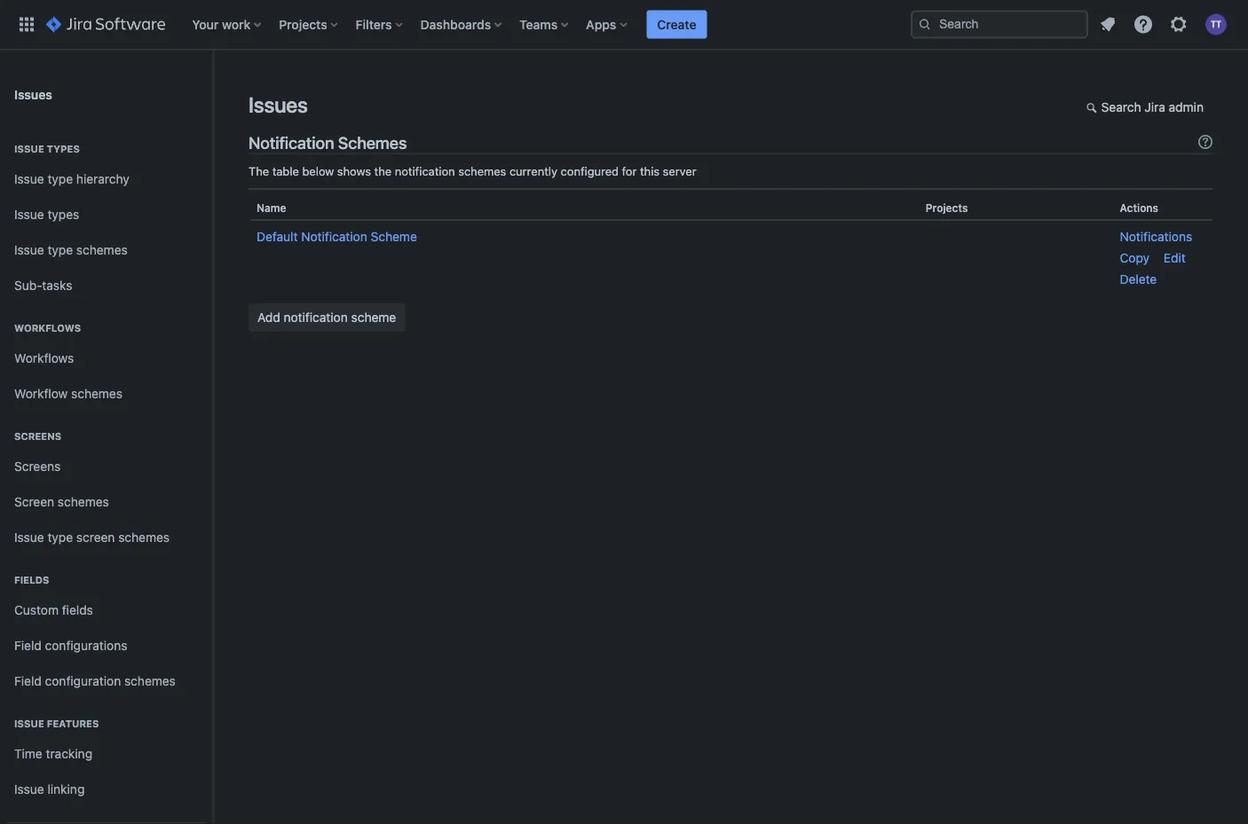 Task type: locate. For each thing, give the bounding box(es) containing it.
type down 'types'
[[47, 172, 73, 187]]

issue for issue type hierarchy
[[14, 172, 44, 187]]

workflows
[[14, 323, 81, 334], [14, 351, 74, 366]]

1 vertical spatial notification
[[284, 310, 348, 325]]

banner
[[0, 0, 1248, 50]]

issues up the issue types
[[14, 87, 52, 101]]

1 workflows from the top
[[14, 323, 81, 334]]

0 vertical spatial type
[[47, 172, 73, 187]]

actions
[[1120, 202, 1159, 214]]

1 vertical spatial screens
[[14, 459, 61, 474]]

2 issue from the top
[[14, 172, 44, 187]]

1 type from the top
[[47, 172, 73, 187]]

default
[[257, 229, 298, 244]]

workflows for workflows link
[[14, 351, 74, 366]]

edit link
[[1164, 251, 1186, 265]]

delete
[[1120, 272, 1157, 287]]

notification right add
[[284, 310, 348, 325]]

2 workflows from the top
[[14, 351, 74, 366]]

workflows down the 'sub-tasks'
[[14, 323, 81, 334]]

issue up sub-
[[14, 243, 44, 258]]

1 screens from the top
[[14, 431, 61, 443]]

screens group
[[7, 412, 206, 561]]

features
[[47, 719, 99, 730]]

add
[[257, 310, 280, 325]]

scheme
[[351, 310, 396, 325]]

dashboards
[[420, 17, 491, 32]]

workflow schemes link
[[7, 376, 206, 412]]

6 issue from the top
[[14, 719, 44, 730]]

scheme
[[371, 229, 417, 244]]

help image
[[1133, 14, 1154, 35]]

schemes right screen
[[118, 531, 170, 545]]

0 vertical spatial notification
[[395, 164, 455, 177]]

4 issue from the top
[[14, 243, 44, 258]]

type
[[47, 172, 73, 187], [47, 243, 73, 258], [47, 531, 73, 545]]

fields group
[[7, 556, 206, 705]]

schemes inside issue types group
[[76, 243, 128, 258]]

notification right default
[[301, 229, 367, 244]]

1 field from the top
[[14, 639, 42, 653]]

notification right the the
[[395, 164, 455, 177]]

1 vertical spatial workflows
[[14, 351, 74, 366]]

issue for issue linking
[[14, 783, 44, 797]]

custom
[[14, 603, 59, 618]]

your work
[[192, 17, 251, 32]]

search jira admin
[[1101, 100, 1204, 115]]

jira software image
[[46, 14, 165, 35], [46, 14, 165, 35]]

schemes
[[458, 164, 506, 177], [76, 243, 128, 258], [71, 387, 122, 401], [58, 495, 109, 510], [118, 531, 170, 545], [124, 674, 176, 689]]

2 field from the top
[[14, 674, 42, 689]]

issue types group
[[7, 124, 206, 309]]

1 horizontal spatial projects
[[926, 202, 968, 214]]

1 horizontal spatial issues
[[249, 92, 308, 117]]

2 type from the top
[[47, 243, 73, 258]]

schemes down issue types link
[[76, 243, 128, 258]]

type left screen
[[47, 531, 73, 545]]

notification
[[249, 133, 334, 153], [301, 229, 367, 244]]

issue up time
[[14, 719, 44, 730]]

screens down workflow
[[14, 431, 61, 443]]

for
[[622, 164, 637, 177]]

schemes left 'currently'
[[458, 164, 506, 177]]

field up issue features
[[14, 674, 42, 689]]

field
[[14, 639, 42, 653], [14, 674, 42, 689]]

0 vertical spatial workflows
[[14, 323, 81, 334]]

7 issue from the top
[[14, 783, 44, 797]]

2 screens from the top
[[14, 459, 61, 474]]

0 vertical spatial projects
[[279, 17, 327, 32]]

issue for issue type schemes
[[14, 243, 44, 258]]

below
[[302, 164, 334, 177]]

your work button
[[187, 10, 268, 39]]

workflows up workflow
[[14, 351, 74, 366]]

time tracking
[[14, 747, 92, 762]]

3 type from the top
[[47, 531, 73, 545]]

issue down screen
[[14, 531, 44, 545]]

the
[[374, 164, 392, 177]]

notification
[[395, 164, 455, 177], [284, 310, 348, 325]]

workflows inside workflows link
[[14, 351, 74, 366]]

schemes down field configurations link
[[124, 674, 176, 689]]

issue linking
[[14, 783, 85, 797]]

issue types link
[[7, 197, 206, 233]]

primary element
[[11, 0, 911, 49]]

1 horizontal spatial notification
[[395, 164, 455, 177]]

appswitcher icon image
[[16, 14, 37, 35]]

workflows group
[[7, 304, 206, 417]]

your
[[192, 17, 219, 32]]

name
[[257, 202, 286, 214]]

issue inside screens "group"
[[14, 531, 44, 545]]

5 issue from the top
[[14, 531, 44, 545]]

field down custom
[[14, 639, 42, 653]]

work
[[222, 17, 251, 32]]

projects inside dropdown button
[[279, 17, 327, 32]]

issue left the types
[[14, 207, 44, 222]]

custom fields link
[[7, 593, 206, 629]]

issue down time
[[14, 783, 44, 797]]

1 issue from the top
[[14, 143, 44, 155]]

schemes down workflows link
[[71, 387, 122, 401]]

edit
[[1164, 251, 1186, 265]]

shows
[[337, 164, 371, 177]]

type inside screens "group"
[[47, 531, 73, 545]]

dashboards button
[[415, 10, 509, 39]]

screens inside 'link'
[[14, 459, 61, 474]]

settings image
[[1168, 14, 1190, 35]]

workflows link
[[7, 341, 206, 376]]

schemes
[[338, 133, 407, 153]]

issues up "notification schemes"
[[249, 92, 308, 117]]

field configuration schemes
[[14, 674, 176, 689]]

projects
[[279, 17, 327, 32], [926, 202, 968, 214]]

workflow
[[14, 387, 68, 401]]

type up tasks
[[47, 243, 73, 258]]

0 horizontal spatial issues
[[14, 87, 52, 101]]

schemes up the issue type screen schemes
[[58, 495, 109, 510]]

sub-tasks link
[[7, 268, 206, 304]]

0 vertical spatial field
[[14, 639, 42, 653]]

issues
[[14, 87, 52, 101], [249, 92, 308, 117]]

add notification scheme link
[[249, 304, 405, 332]]

notification up table on the left top of the page
[[249, 133, 334, 153]]

0 horizontal spatial projects
[[279, 17, 327, 32]]

issue down the issue types
[[14, 172, 44, 187]]

screen schemes
[[14, 495, 109, 510]]

screens
[[14, 431, 61, 443], [14, 459, 61, 474]]

1 vertical spatial type
[[47, 243, 73, 258]]

issue
[[14, 143, 44, 155], [14, 172, 44, 187], [14, 207, 44, 222], [14, 243, 44, 258], [14, 531, 44, 545], [14, 719, 44, 730], [14, 783, 44, 797]]

issue type schemes
[[14, 243, 128, 258]]

add notification scheme
[[257, 310, 396, 325]]

screen schemes link
[[7, 485, 206, 520]]

issue features group
[[7, 700, 206, 813]]

field for field configuration schemes
[[14, 674, 42, 689]]

field configuration schemes link
[[7, 664, 206, 700]]

notifications copy
[[1120, 229, 1192, 265]]

0 vertical spatial notification
[[249, 133, 334, 153]]

issue left 'types'
[[14, 143, 44, 155]]

time
[[14, 747, 42, 762]]

1 vertical spatial field
[[14, 674, 42, 689]]

screens up screen
[[14, 459, 61, 474]]

issue type schemes link
[[7, 233, 206, 268]]

2 vertical spatial type
[[47, 531, 73, 545]]

jira
[[1145, 100, 1165, 115]]

3 issue from the top
[[14, 207, 44, 222]]

screens link
[[7, 449, 206, 485]]

tasks
[[42, 278, 72, 293]]

0 vertical spatial screens
[[14, 431, 61, 443]]



Task type: describe. For each thing, give the bounding box(es) containing it.
copy
[[1120, 251, 1150, 265]]

screen
[[14, 495, 54, 510]]

admin
[[1169, 100, 1204, 115]]

linking
[[47, 783, 85, 797]]

fields
[[62, 603, 93, 618]]

type for schemes
[[47, 243, 73, 258]]

type for screen
[[47, 531, 73, 545]]

this
[[640, 164, 660, 177]]

copy link
[[1120, 251, 1150, 265]]

the table below shows the notification schemes currently configured for this server
[[249, 164, 697, 177]]

notification schemes
[[249, 133, 407, 153]]

default notification scheme
[[257, 229, 417, 244]]

issue attributes group
[[7, 808, 206, 825]]

configurations
[[45, 639, 127, 653]]

issue type hierarchy
[[14, 172, 129, 187]]

schemes inside fields group
[[124, 674, 176, 689]]

1 vertical spatial notification
[[301, 229, 367, 244]]

edit delete
[[1120, 251, 1186, 287]]

issue for issue types
[[14, 207, 44, 222]]

notifications
[[1120, 229, 1192, 244]]

issue type screen schemes link
[[7, 520, 206, 556]]

screens for screens "group"
[[14, 431, 61, 443]]

Search field
[[911, 10, 1088, 39]]

apps button
[[581, 10, 634, 39]]

field for field configurations
[[14, 639, 42, 653]]

schemes inside workflows group
[[71, 387, 122, 401]]

currently
[[509, 164, 558, 177]]

your profile and settings image
[[1206, 14, 1227, 35]]

notifications link
[[1120, 229, 1192, 244]]

projects button
[[274, 10, 345, 39]]

filters button
[[350, 10, 410, 39]]

search jira admin link
[[1077, 94, 1213, 123]]

default notification scheme link
[[257, 229, 417, 244]]

small image
[[1086, 100, 1100, 115]]

type for hierarchy
[[47, 172, 73, 187]]

screen
[[76, 531, 115, 545]]

types
[[47, 207, 79, 222]]

table
[[272, 164, 299, 177]]

types
[[47, 143, 80, 155]]

banner containing your work
[[0, 0, 1248, 50]]

delete link
[[1120, 272, 1157, 287]]

field configurations link
[[7, 629, 206, 664]]

sidebar navigation image
[[194, 71, 233, 107]]

tracking
[[46, 747, 92, 762]]

custom fields
[[14, 603, 93, 618]]

issue for issue features
[[14, 719, 44, 730]]

workflow schemes
[[14, 387, 122, 401]]

sub-
[[14, 278, 42, 293]]

issue linking link
[[7, 772, 206, 808]]

create button
[[647, 10, 707, 39]]

issue for issue type screen schemes
[[14, 531, 44, 545]]

issue type screen schemes
[[14, 531, 170, 545]]

teams
[[519, 17, 558, 32]]

hierarchy
[[76, 172, 129, 187]]

issue for issue types
[[14, 143, 44, 155]]

the
[[249, 164, 269, 177]]

time tracking link
[[7, 737, 206, 772]]

1 vertical spatial projects
[[926, 202, 968, 214]]

issue types
[[14, 207, 79, 222]]

teams button
[[514, 10, 575, 39]]

search image
[[918, 17, 932, 32]]

apps
[[586, 17, 616, 32]]

field configurations
[[14, 639, 127, 653]]

screens for screens 'link'
[[14, 459, 61, 474]]

notifications image
[[1097, 14, 1119, 35]]

configuration
[[45, 674, 121, 689]]

issue features
[[14, 719, 99, 730]]

issue types
[[14, 143, 80, 155]]

fields
[[14, 575, 49, 586]]

workflows for workflows group at the left
[[14, 323, 81, 334]]

create
[[657, 17, 696, 32]]

server
[[663, 164, 697, 177]]

0 horizontal spatial notification
[[284, 310, 348, 325]]

configured
[[561, 164, 619, 177]]

issue type hierarchy link
[[7, 162, 206, 197]]

sub-tasks
[[14, 278, 72, 293]]

filters
[[356, 17, 392, 32]]

search
[[1101, 100, 1141, 115]]



Task type: vqa. For each thing, say whether or not it's contained in the screenshot.
group related to the OPERATIONS ICON
no



